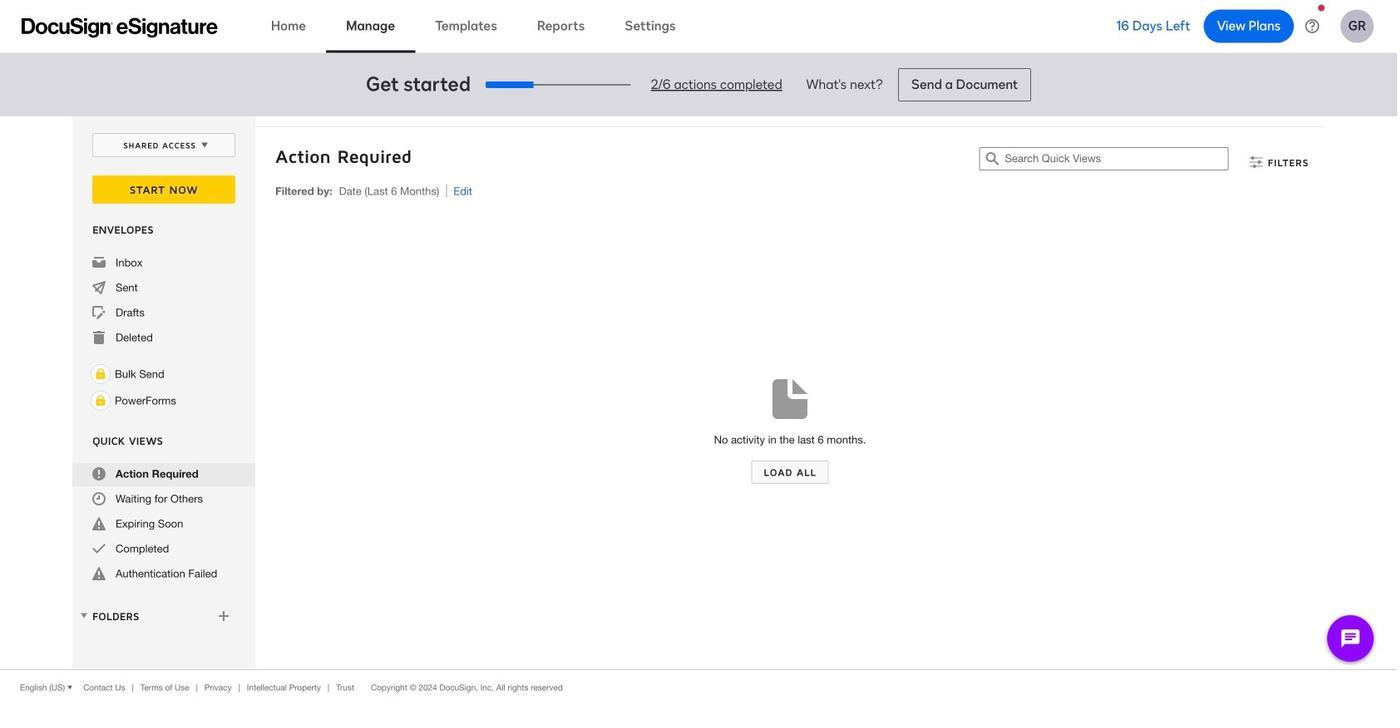 Task type: locate. For each thing, give the bounding box(es) containing it.
completed image
[[92, 542, 106, 556]]

inbox image
[[92, 256, 106, 270]]

draft image
[[92, 306, 106, 319]]

view folders image
[[77, 609, 91, 623]]

1 vertical spatial lock image
[[91, 391, 111, 411]]

more info region
[[0, 670, 1398, 705]]

lock image
[[91, 364, 111, 384], [91, 391, 111, 411]]

2 lock image from the top
[[91, 391, 111, 411]]

0 vertical spatial lock image
[[91, 364, 111, 384]]



Task type: vqa. For each thing, say whether or not it's contained in the screenshot.
action required ICON
yes



Task type: describe. For each thing, give the bounding box(es) containing it.
1 lock image from the top
[[91, 364, 111, 384]]

action required image
[[92, 468, 106, 481]]

docusign esignature image
[[22, 18, 218, 38]]

clock image
[[92, 492, 106, 506]]

secondary navigation region
[[72, 116, 1329, 670]]

alert image
[[92, 567, 106, 581]]

Search Quick Views text field
[[1005, 148, 1228, 170]]

alert image
[[92, 517, 106, 531]]

trash image
[[92, 331, 106, 344]]

sent image
[[92, 281, 106, 294]]



